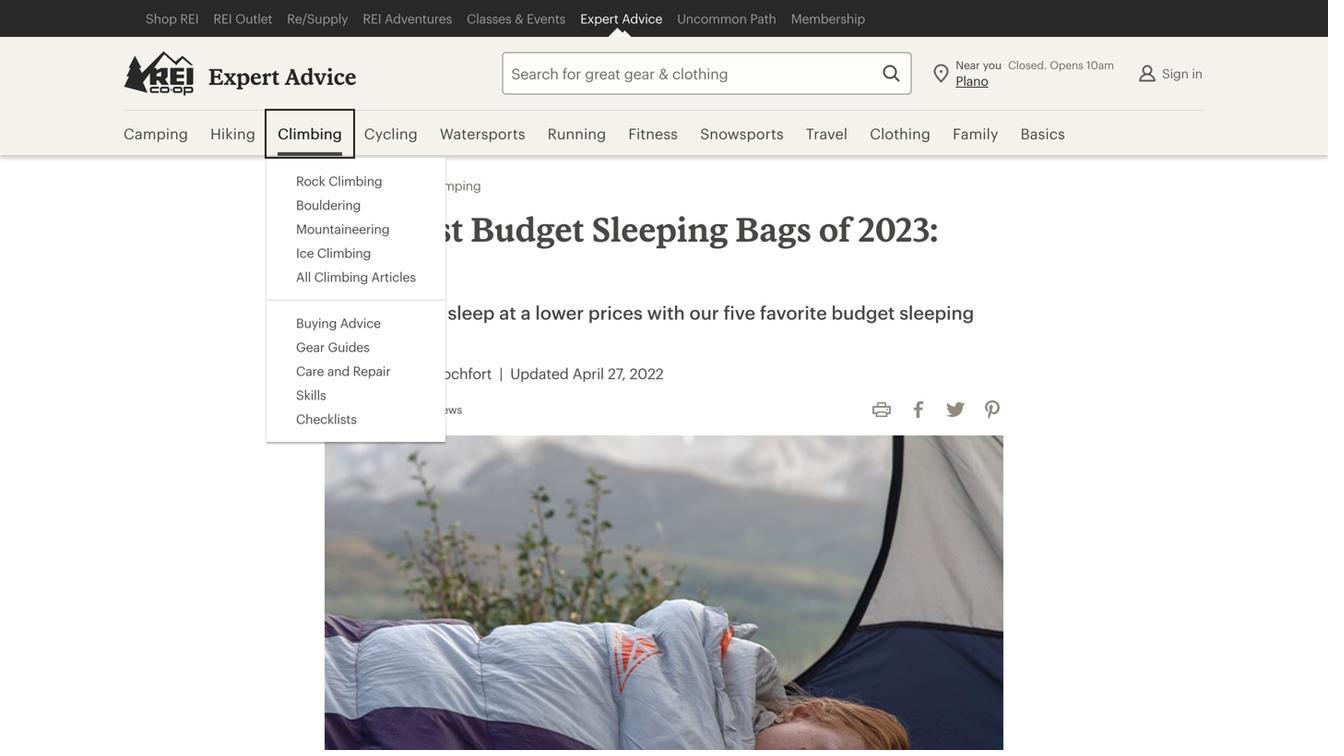 Task type: locate. For each thing, give the bounding box(es) containing it.
advice
[[622, 11, 663, 26], [284, 63, 357, 90], [366, 178, 407, 193], [340, 316, 381, 330]]

five
[[724, 302, 756, 323]]

rei
[[180, 11, 199, 26], [214, 11, 232, 26], [363, 11, 382, 26]]

cycling button
[[353, 111, 429, 157]]

0 horizontal spatial camping
[[124, 125, 188, 142]]

expert advice up bouldering link
[[325, 178, 407, 193]]

2 vertical spatial expert advice
[[325, 178, 407, 193]]

1 horizontal spatial rei
[[214, 11, 232, 26]]

0 horizontal spatial expert
[[209, 63, 280, 90]]

fitness button
[[618, 111, 690, 157]]

care
[[296, 364, 324, 378]]

expert advice up climbing dropdown button at the top of page
[[209, 63, 357, 90]]

rei adventures
[[363, 11, 452, 26]]

expert
[[581, 11, 619, 26], [209, 63, 280, 90], [325, 178, 363, 193]]

plano
[[956, 73, 989, 88]]

clothing
[[870, 125, 931, 142]]

near you closed. opens 10am plano
[[956, 58, 1115, 88]]

expert down rei outlet
[[209, 63, 280, 90]]

2 vertical spatial expert
[[325, 178, 363, 193]]

expert advice link up bouldering link
[[325, 177, 407, 194]]

re/supply
[[287, 11, 348, 26]]

bags.
[[325, 326, 373, 347]]

sign in link
[[1130, 55, 1211, 92]]

guides
[[328, 340, 370, 354]]

snowsports
[[701, 125, 784, 142]]

1 vertical spatial expert advice
[[209, 63, 357, 90]]

expert advice link up climbing dropdown button at the top of page
[[209, 63, 357, 90]]

1 vertical spatial expert advice link
[[209, 63, 357, 90]]

rei left adventures
[[363, 11, 382, 26]]

shop rei link
[[138, 0, 206, 37]]

membership
[[792, 11, 866, 26]]

uncommon
[[678, 11, 747, 26]]

running
[[548, 125, 607, 142]]

all
[[296, 269, 311, 284]]

camping link
[[427, 177, 481, 194]]

care and repair link
[[296, 363, 391, 379]]

expert advice link right events
[[573, 0, 670, 37]]

expert advice
[[581, 11, 663, 26], [209, 63, 357, 90], [325, 178, 407, 193]]

you
[[984, 58, 1002, 72]]

watersports button
[[429, 111, 537, 157]]

climbing down mountaineering at the top left of page
[[317, 245, 371, 260]]

advice down 'cycling' dropdown button
[[366, 178, 407, 193]]

1 horizontal spatial expert
[[325, 178, 363, 193]]

2022
[[630, 365, 664, 382]]

expert right events
[[581, 11, 619, 26]]

uncommon path
[[678, 11, 777, 26]]

heather balogh rochfort | updated april 27, 2022
[[325, 365, 664, 382]]

none field inside "expert advice" 'banner'
[[502, 52, 912, 95]]

advice up "guides"
[[340, 316, 381, 330]]

rei for rei adventures
[[363, 11, 382, 26]]

bags
[[736, 209, 812, 249]]

best
[[395, 209, 464, 249]]

advice down re/supply link
[[284, 63, 357, 90]]

climbing up bouldering link
[[329, 174, 383, 188]]

events
[[527, 11, 566, 26]]

hiking button
[[199, 111, 267, 157]]

0 horizontal spatial rei
[[180, 11, 199, 26]]

ice
[[296, 245, 314, 260]]

membership link
[[784, 0, 873, 37]]

cycling
[[364, 125, 418, 142]]

1 horizontal spatial camping
[[427, 178, 481, 193]]

2 horizontal spatial rei
[[363, 11, 382, 26]]

articles
[[372, 269, 416, 284]]

0 vertical spatial camping
[[124, 125, 188, 142]]

ice climbing link
[[296, 245, 371, 261]]

camping down rei co-op, go to rei.com home page image at top left
[[124, 125, 188, 142]]

2 rei from the left
[[214, 11, 232, 26]]

rei right shop
[[180, 11, 199, 26]]

climbing
[[278, 125, 342, 142], [329, 174, 383, 188], [317, 245, 371, 260], [314, 269, 368, 284]]

rei for rei outlet
[[214, 11, 232, 26]]

at
[[500, 302, 516, 323]]

checklists
[[296, 412, 357, 426]]

expert up bouldering link
[[325, 178, 363, 193]]

budget
[[832, 302, 896, 323]]

climbing up "rock"
[[278, 125, 342, 142]]

expert advice right events
[[581, 11, 663, 26]]

rei left outlet
[[214, 11, 232, 26]]

mountaineering
[[296, 221, 390, 236]]

camping up the best
[[427, 178, 481, 193]]

0 vertical spatial expert
[[581, 11, 619, 26]]

3 rei from the left
[[363, 11, 382, 26]]

expert advice for bottommost "expert advice" link
[[325, 178, 407, 193]]

None search field
[[469, 52, 912, 95]]

shop rei
[[146, 11, 199, 26]]

favorite
[[760, 302, 828, 323]]

skills
[[296, 388, 326, 402]]

heather
[[325, 365, 379, 382]]

buying advice gear guides care and repair skills checklists
[[296, 316, 391, 426]]

skills link
[[296, 387, 326, 403]]

rei outlet link
[[206, 0, 280, 37]]

1 rei from the left
[[180, 11, 199, 26]]

buying advice link
[[296, 315, 381, 331]]

None field
[[502, 52, 912, 95]]



Task type: vqa. For each thing, say whether or not it's contained in the screenshot.
Basics 'dropdown button'
yes



Task type: describe. For each thing, give the bounding box(es) containing it.
|
[[500, 365, 503, 382]]

classes & events
[[467, 11, 566, 26]]

rock
[[296, 174, 325, 188]]

search image
[[881, 62, 903, 84]]

travel button
[[795, 111, 859, 157]]

camping inside dropdown button
[[124, 125, 188, 142]]

nab top-shelf sleep at a lower prices with our five favorite budget sleeping bags.
[[325, 302, 975, 347]]

and
[[328, 364, 350, 378]]

running button
[[537, 111, 618, 157]]

budget
[[471, 209, 585, 249]]

re/supply link
[[280, 0, 356, 37]]

basics
[[1021, 125, 1066, 142]]

lower
[[536, 302, 584, 323]]

2023:
[[859, 209, 939, 249]]

basics button
[[1010, 111, 1077, 157]]

sign in
[[1163, 66, 1203, 81]]

family button
[[942, 111, 1010, 157]]

prices
[[589, 302, 643, 323]]

bouldering
[[296, 198, 361, 212]]

hiking
[[211, 125, 256, 142]]

the best budget sleeping bags of 2023: tested
[[325, 209, 939, 289]]

balogh
[[383, 365, 430, 382]]

climbing down "ice climbing" link
[[314, 269, 368, 284]]

1 vertical spatial camping
[[427, 178, 481, 193]]

advice inside buying advice gear guides care and repair skills checklists
[[340, 316, 381, 330]]

2 horizontal spatial expert
[[581, 11, 619, 26]]

gear guides link
[[296, 339, 370, 355]]

rei adventures link
[[356, 0, 460, 37]]

nab
[[325, 302, 360, 323]]

camping button
[[124, 111, 199, 157]]

bouldering link
[[296, 197, 361, 213]]

repair
[[353, 364, 391, 378]]

uncommon path link
[[670, 0, 784, 37]]

sign
[[1163, 66, 1189, 81]]

gear
[[296, 340, 325, 354]]

1 vertical spatial expert
[[209, 63, 280, 90]]

rock climbing bouldering mountaineering ice climbing all climbing articles
[[296, 174, 416, 284]]

near
[[956, 58, 981, 72]]

classes & events link
[[460, 0, 573, 37]]

in
[[1193, 66, 1203, 81]]

family
[[954, 125, 999, 142]]

climbing inside dropdown button
[[278, 125, 342, 142]]

rei co-op, go to rei.com home page link
[[124, 51, 194, 96]]

expert advice banner
[[0, 0, 1329, 442]]

Search for great gear & clothing text field
[[502, 52, 912, 95]]

mountaineering link
[[296, 221, 390, 237]]

fitness
[[629, 125, 679, 142]]

adventures
[[385, 11, 452, 26]]

shop
[[146, 11, 177, 26]]

expert advice for the middle "expert advice" link
[[209, 63, 357, 90]]

checklists link
[[296, 411, 357, 427]]

0 vertical spatial expert advice
[[581, 11, 663, 26]]

clothing button
[[859, 111, 942, 157]]

of
[[819, 209, 851, 249]]

the
[[325, 209, 388, 249]]

climbing button
[[267, 111, 353, 157]]

closed.
[[1009, 58, 1048, 72]]

reviews
[[415, 403, 463, 416]]

rei co-op, go to rei.com home page image
[[124, 51, 194, 96]]

sleeping
[[592, 209, 729, 249]]

snowsports button
[[690, 111, 795, 157]]

none search field inside "expert advice" 'banner'
[[469, 52, 912, 95]]

&
[[515, 11, 524, 26]]

sleep
[[448, 302, 495, 323]]

10am
[[1087, 58, 1115, 72]]

advice left uncommon
[[622, 11, 663, 26]]

outlet
[[235, 11, 273, 26]]

rei outlet
[[214, 11, 273, 26]]

sleeping
[[900, 302, 975, 323]]

travel
[[806, 125, 848, 142]]

april
[[573, 365, 604, 382]]

0 vertical spatial expert advice link
[[573, 0, 670, 37]]

2 vertical spatial expert advice link
[[325, 177, 407, 194]]

classes
[[467, 11, 512, 26]]

rochfort
[[434, 365, 492, 382]]

top-
[[365, 302, 401, 323]]

buying
[[296, 316, 337, 330]]

a woman sleeping in the kelty cosmic 20 in colorado. image
[[325, 436, 1004, 750]]

tested
[[325, 250, 429, 289]]

shelf
[[401, 302, 444, 323]]

updated
[[511, 365, 569, 382]]

watersports
[[440, 125, 526, 142]]

all climbing articles link
[[296, 269, 416, 285]]

opens
[[1050, 58, 1084, 72]]

path
[[751, 11, 777, 26]]

27,
[[608, 365, 626, 382]]



